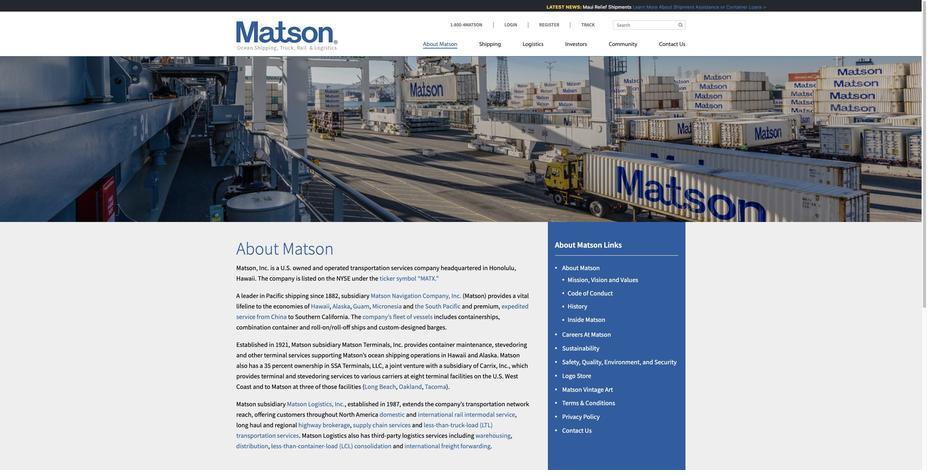 Task type: vqa. For each thing, say whether or not it's contained in the screenshot.
materials,
no



Task type: describe. For each thing, give the bounding box(es) containing it.
and left "security"
[[643, 358, 653, 366]]

beach
[[379, 382, 396, 391]]

than- inside less-than-truck-load (ltl) transportation services
[[436, 421, 451, 429]]

or
[[719, 4, 723, 10]]

inc. left (matson)
[[452, 292, 461, 300]]

environment,
[[605, 358, 642, 366]]

also inside . matson logistics also has third-party logistics services including warehousing , distribution , less-than-container-load (lcl) consolidation and international freight forwarding .
[[348, 431, 359, 440]]

privacy policy link
[[562, 413, 600, 421]]

in right leader
[[260, 292, 265, 300]]

the left ticker
[[369, 274, 378, 282]]

contact inside about matson links section
[[562, 426, 584, 435]]

about matson links section
[[539, 222, 695, 470]]

roll-
[[311, 323, 322, 331]]

a right with
[[439, 362, 442, 370]]

the down operated
[[326, 274, 335, 282]]

services up party
[[389, 421, 411, 429]]

distribution link
[[236, 442, 268, 450]]

1 horizontal spatial is
[[296, 274, 300, 282]]

symbol
[[396, 274, 416, 282]]

transportation inside less-than-truck-load (ltl) transportation services
[[236, 431, 276, 440]]

in inside , established in 1987, extends the company's transportation network reach, offering customers throughout north america
[[380, 400, 385, 408]]

coast
[[236, 382, 252, 391]]

services down ssa at the left bottom of page
[[331, 372, 353, 380]]

regional
[[275, 421, 297, 429]]

terminal down 35
[[261, 372, 284, 380]]

and down maintenance,
[[468, 351, 478, 359]]

logistics
[[402, 431, 425, 440]]

>
[[762, 4, 765, 10]]

investors link
[[555, 38, 598, 53]]

and inside matson, inc. is a u.s. owned and operated transportation services company headquartered in honolulu, hawaii. the company is listed on the nyse under the
[[313, 264, 323, 272]]

0 vertical spatial hawaii
[[311, 302, 330, 310]]

nyse
[[337, 274, 351, 282]]

and left other at the left of page
[[236, 351, 247, 359]]

matson, inc. is a u.s. owned and operated transportation services company headquartered in honolulu, hawaii. the company is listed on the nyse under the
[[236, 264, 516, 282]]

less- inside . matson logistics also has third-party logistics services including warehousing , distribution , less-than-container-load (lcl) consolidation and international freight forwarding .
[[271, 442, 284, 450]]

owned
[[293, 264, 311, 272]]

search image
[[679, 22, 683, 27]]

maintenance,
[[456, 341, 494, 349]]

more
[[645, 4, 656, 10]]

supply chain services link
[[353, 421, 411, 429]]

about matson inside about matson links section
[[562, 264, 600, 272]]

hawaii inside "established in 1921, matson subsidiary matson terminals, inc. provides container maintenance, stevedoring and other terminal services supporting matson's ocean shipping operations in hawaii and alaska. matson also has a 35 percent ownership in ssa terminals, llc, a joint venture with a subsidiary of carrix, inc., which provides terminal and stevedoring services to various carriers at eight terminal facilities on the u.s. west coast and to matson at three of those facilities ("
[[448, 351, 466, 359]]

highway brokerage link
[[298, 421, 350, 429]]

terminal up 'percent'
[[264, 351, 287, 359]]

and right the vision
[[609, 276, 619, 284]]

of left carrix,
[[473, 362, 479, 370]]

matson up reach,
[[236, 400, 256, 408]]

highway brokerage , supply chain services and
[[298, 421, 424, 429]]

load inside less-than-truck-load (ltl) transportation services
[[467, 421, 479, 429]]

and inside . matson logistics also has third-party logistics services including warehousing , distribution , less-than-container-load (lcl) consolidation and international freight forwarding .
[[393, 442, 403, 450]]

of right fleet
[[407, 313, 412, 321]]

and down southern
[[300, 323, 310, 331]]

0 horizontal spatial pacific
[[266, 292, 284, 300]]

warehousing
[[476, 431, 511, 440]]

supporting
[[312, 351, 342, 359]]

shipping
[[479, 42, 501, 47]]

0 horizontal spatial about matson link
[[423, 38, 468, 53]]

ticker
[[380, 274, 395, 282]]

and down (matson)
[[462, 302, 472, 310]]

0 vertical spatial is
[[270, 264, 275, 272]]

headquartered
[[441, 264, 482, 272]]

(matson) provides a vital lifeline to the economies of
[[236, 292, 529, 310]]

, long haul and regional
[[236, 411, 517, 429]]

relief
[[593, 4, 605, 10]]

of right three
[[315, 382, 321, 391]]

to down economies
[[288, 313, 294, 321]]

inside
[[568, 316, 584, 324]]

in left "1921,"
[[269, 341, 274, 349]]

extends
[[403, 400, 424, 408]]

0 vertical spatial contact us link
[[648, 38, 686, 53]]

shipment
[[672, 4, 693, 10]]

contact us inside about matson links section
[[562, 426, 592, 435]]

terms & conditions link
[[562, 399, 615, 407]]

ships
[[352, 323, 366, 331]]

privacy
[[562, 413, 582, 421]]

expedited
[[502, 302, 529, 310]]

established
[[236, 341, 268, 349]]

matson navigation company, inc. link
[[371, 292, 461, 300]]

long
[[365, 382, 378, 391]]

and right coast
[[253, 382, 263, 391]]

history
[[568, 302, 587, 311]]

the inside "established in 1921, matson subsidiary matson terminals, inc. provides container maintenance, stevedoring and other terminal services supporting matson's ocean shipping operations in hawaii and alaska. matson also has a 35 percent ownership in ssa terminals, llc, a joint venture with a subsidiary of carrix, inc., which provides terminal and stevedoring services to various carriers at eight terminal facilities on the u.s. west coast and to matson at three of those facilities ("
[[483, 372, 492, 380]]

hawaii link
[[311, 302, 330, 310]]

consolidation
[[354, 442, 392, 450]]

and down extends
[[406, 411, 417, 419]]

logo
[[562, 372, 576, 380]]

chain
[[373, 421, 388, 429]]

careers at matson link
[[562, 331, 611, 339]]

1 vertical spatial pacific
[[443, 302, 461, 310]]

alaska
[[333, 302, 350, 310]]

careers at matson
[[562, 331, 611, 339]]

long beach , oakland , tacoma ).
[[365, 382, 450, 391]]

. matson logistics also has third-party logistics services including warehousing , distribution , less-than-container-load (lcl) consolidation and international freight forwarding .
[[236, 431, 512, 450]]

tacoma
[[425, 382, 446, 391]]

less-than-truck-load (ltl) transportation services link
[[236, 421, 493, 440]]

35
[[264, 362, 271, 370]]

1 vertical spatial terminals,
[[343, 362, 371, 370]]

services inside . matson logistics also has third-party logistics services including warehousing , distribution , less-than-container-load (lcl) consolidation and international freight forwarding .
[[426, 431, 448, 440]]

matson,
[[236, 264, 258, 272]]

includes containerships, combination container and roll-on/roll-off ships and custom-designed barges.
[[236, 313, 500, 331]]

privacy policy
[[562, 413, 600, 421]]

includes
[[434, 313, 457, 321]]

of inside the (matson) provides a vital lifeline to the economies of
[[304, 302, 310, 310]]

latest
[[545, 4, 563, 10]]

0 horizontal spatial company
[[270, 274, 295, 282]]

matson up at
[[586, 316, 606, 324]]

1 horizontal spatial company
[[414, 264, 440, 272]]

which
[[512, 362, 528, 370]]

honolulu,
[[489, 264, 516, 272]]

vision
[[591, 276, 608, 284]]

hawaii.
[[236, 274, 257, 282]]

1 horizontal spatial service
[[496, 411, 515, 419]]

0 horizontal spatial company's
[[363, 313, 392, 321]]

0 vertical spatial terminals,
[[363, 341, 392, 349]]

0 vertical spatial at
[[404, 372, 409, 380]]

barges.
[[427, 323, 447, 331]]

news:
[[564, 4, 580, 10]]

matson up owned on the left of page
[[282, 238, 334, 259]]

matson up the micronesia "link"
[[371, 292, 391, 300]]

inside matson
[[568, 316, 606, 324]]

logistics inside . matson logistics also has third-party logistics services including warehousing , distribution , less-than-container-load (lcl) consolidation and international freight forwarding .
[[323, 431, 347, 440]]

subsidiary up supporting
[[313, 341, 341, 349]]

1 horizontal spatial .
[[491, 442, 492, 450]]

on inside matson, inc. is a u.s. owned and operated transportation services company headquartered in honolulu, hawaii. the company is listed on the nyse under the
[[318, 274, 325, 282]]

in left ssa at the left bottom of page
[[324, 362, 330, 370]]

leader
[[241, 292, 258, 300]]

transportation inside , established in 1987, extends the company's transportation network reach, offering customers throughout north america
[[466, 400, 505, 408]]

the inside the (matson) provides a vital lifeline to the economies of
[[263, 302, 272, 310]]

0 vertical spatial shipping
[[285, 292, 309, 300]]

micronesia link
[[372, 302, 402, 310]]

vessels
[[413, 313, 433, 321]]

a right llc,
[[385, 362, 388, 370]]

contact us inside top menu navigation
[[659, 42, 686, 47]]

reach,
[[236, 411, 253, 419]]

service inside expedited service from china
[[236, 313, 255, 321]]

matson inside top menu navigation
[[439, 42, 458, 47]]

1 vertical spatial the
[[351, 313, 361, 321]]

u.s. inside "established in 1921, matson subsidiary matson terminals, inc. provides container maintenance, stevedoring and other terminal services supporting matson's ocean shipping operations in hawaii and alaska. matson also has a 35 percent ownership in ssa terminals, llc, a joint venture with a subsidiary of carrix, inc., which provides terminal and stevedoring services to various carriers at eight terminal facilities on the u.s. west coast and to matson at three of those facilities ("
[[493, 372, 504, 380]]

0 horizontal spatial provides
[[236, 372, 260, 380]]

alaska.
[[479, 351, 499, 359]]

has inside "established in 1921, matson subsidiary matson terminals, inc. provides container maintenance, stevedoring and other terminal services supporting matson's ocean shipping operations in hawaii and alaska. matson also has a 35 percent ownership in ssa terminals, llc, a joint venture with a subsidiary of carrix, inc., which provides terminal and stevedoring services to various carriers at eight terminal facilities on the u.s. west coast and to matson at three of those facilities ("
[[249, 362, 258, 370]]

vital
[[517, 292, 529, 300]]

expedited service from china link
[[236, 302, 529, 321]]

and up logistics
[[412, 421, 423, 429]]

to down 35
[[265, 382, 270, 391]]

provides inside the (matson) provides a vital lifeline to the economies of
[[488, 292, 511, 300]]

china
[[271, 313, 287, 321]]

distribution
[[236, 442, 268, 450]]

less-than-container-load (lcl) consolidation link
[[271, 442, 392, 450]]

at
[[584, 331, 590, 339]]

matson up the "matson subsidiary matson logistics, inc."
[[272, 382, 292, 391]]

tacoma link
[[425, 382, 446, 391]]

quality,
[[582, 358, 603, 366]]

listed
[[302, 274, 317, 282]]

oakland link
[[399, 382, 422, 391]]

1921,
[[276, 341, 290, 349]]

shipments
[[607, 4, 630, 10]]

matson up customers
[[287, 400, 307, 408]]

matson vintage art link
[[562, 385, 613, 394]]

1987,
[[387, 400, 401, 408]]

vintage
[[584, 385, 604, 394]]

matson up matson's
[[342, 341, 362, 349]]

0 vertical spatial international
[[418, 411, 453, 419]]

matson up inc.,
[[500, 351, 520, 359]]

the inside matson, inc. is a u.s. owned and operated transportation services company headquartered in honolulu, hawaii. the company is listed on the nyse under the
[[258, 274, 268, 282]]

third-
[[371, 431, 387, 440]]

latest news: maui relief shipments learn more about shipment assistance or container loans >
[[545, 4, 765, 10]]



Task type: locate. For each thing, give the bounding box(es) containing it.
contact us down privacy policy
[[562, 426, 592, 435]]

containerships,
[[458, 313, 500, 321]]

about matson link down 1-
[[423, 38, 468, 53]]

about matson up owned on the left of page
[[236, 238, 334, 259]]

2 horizontal spatial about matson
[[562, 264, 600, 272]]

Search search field
[[613, 20, 686, 30]]

1 horizontal spatial on
[[474, 372, 481, 380]]

learn
[[631, 4, 644, 10]]

services
[[391, 264, 413, 272], [289, 351, 310, 359], [331, 372, 353, 380], [389, 421, 411, 429], [277, 431, 299, 440], [426, 431, 448, 440]]

matson up terms
[[562, 385, 582, 394]]

1 vertical spatial than-
[[284, 442, 298, 450]]

1 vertical spatial stevedoring
[[297, 372, 330, 380]]

about matson link up mission,
[[562, 264, 600, 272]]

1 vertical spatial load
[[326, 442, 338, 450]]

1 horizontal spatial u.s.
[[493, 372, 504, 380]]

1 vertical spatial international
[[405, 442, 440, 450]]

(matson)
[[463, 292, 487, 300]]

1 vertical spatial .
[[491, 442, 492, 450]]

services up international freight forwarding link
[[426, 431, 448, 440]]

designed
[[401, 323, 426, 331]]

a inside the (matson) provides a vital lifeline to the economies of
[[513, 292, 516, 300]]

services up the ownership
[[289, 351, 310, 359]]

than- down domestic and international rail intermodal service
[[436, 421, 451, 429]]

logo store
[[562, 372, 591, 380]]

1 vertical spatial is
[[296, 274, 300, 282]]

international down logistics
[[405, 442, 440, 450]]

1 horizontal spatial also
[[348, 431, 359, 440]]

contact us
[[659, 42, 686, 47], [562, 426, 592, 435]]

hawaii , alaska , guam , micronesia and the south pacific and premium,
[[311, 302, 502, 310]]

0 vertical spatial about matson link
[[423, 38, 468, 53]]

california.
[[322, 313, 350, 321]]

also inside "established in 1921, matson subsidiary matson terminals, inc. provides container maintenance, stevedoring and other terminal services supporting matson's ocean shipping operations in hawaii and alaska. matson also has a 35 percent ownership in ssa terminals, llc, a joint venture with a subsidiary of carrix, inc., which provides terminal and stevedoring services to various carriers at eight terminal facilities on the u.s. west coast and to matson at three of those facilities ("
[[236, 362, 248, 370]]

0 horizontal spatial on
[[318, 274, 325, 282]]

ownership
[[294, 362, 323, 370]]

0 vertical spatial us
[[680, 42, 686, 47]]

north
[[339, 411, 355, 419]]

0 vertical spatial pacific
[[266, 292, 284, 300]]

1 horizontal spatial hawaii
[[448, 351, 466, 359]]

company's
[[363, 313, 392, 321], [435, 400, 465, 408]]

container inside includes containerships, combination container and roll-on/roll-off ships and custom-designed barges.
[[272, 323, 298, 331]]

, inside , long haul and regional
[[515, 411, 517, 419]]

1 horizontal spatial about matson
[[423, 42, 458, 47]]

conduct
[[590, 289, 613, 297]]

shipping inside "established in 1921, matson subsidiary matson terminals, inc. provides container maintenance, stevedoring and other terminal services supporting matson's ocean shipping operations in hawaii and alaska. matson also has a 35 percent ownership in ssa terminals, llc, a joint venture with a subsidiary of carrix, inc., which provides terminal and stevedoring services to various carriers at eight terminal facilities on the u.s. west coast and to matson at three of those facilities ("
[[386, 351, 409, 359]]

1 vertical spatial contact us
[[562, 426, 592, 435]]

subsidiary up offering
[[258, 400, 286, 408]]

has inside . matson logistics also has third-party logistics services including warehousing , distribution , less-than-container-load (lcl) consolidation and international freight forwarding .
[[361, 431, 370, 440]]

about matson inside top menu navigation
[[423, 42, 458, 47]]

the right extends
[[425, 400, 434, 408]]

inc. inside "established in 1921, matson subsidiary matson terminals, inc. provides container maintenance, stevedoring and other terminal services supporting matson's ocean shipping operations in hawaii and alaska. matson also has a 35 percent ownership in ssa terminals, llc, a joint venture with a subsidiary of carrix, inc., which provides terminal and stevedoring services to various carriers at eight terminal facilities on the u.s. west coast and to matson at three of those facilities ("
[[393, 341, 403, 349]]

0 vertical spatial .
[[299, 431, 301, 440]]

carriers
[[382, 372, 403, 380]]

inc. inside matson, inc. is a u.s. owned and operated transportation services company headquartered in honolulu, hawaii. the company is listed on the nyse under the
[[259, 264, 269, 272]]

track link
[[570, 22, 595, 28]]

terminal up the tacoma link
[[426, 372, 449, 380]]

1 vertical spatial company's
[[435, 400, 465, 408]]

company's inside , established in 1987, extends the company's transportation network reach, offering customers throughout north america
[[435, 400, 465, 408]]

freight
[[441, 442, 459, 450]]

forwarding
[[461, 442, 491, 450]]

shipping link
[[468, 38, 512, 53]]

other
[[248, 351, 263, 359]]

1 vertical spatial about matson
[[236, 238, 334, 259]]

transportation up intermodal
[[466, 400, 505, 408]]

shipping up economies
[[285, 292, 309, 300]]

services up symbol
[[391, 264, 413, 272]]

0 horizontal spatial also
[[236, 362, 248, 370]]

and down navigation
[[403, 302, 414, 310]]

on inside "established in 1921, matson subsidiary matson terminals, inc. provides container maintenance, stevedoring and other terminal services supporting matson's ocean shipping operations in hawaii and alaska. matson also has a 35 percent ownership in ssa terminals, llc, a joint venture with a subsidiary of carrix, inc., which provides terminal and stevedoring services to various carriers at eight terminal facilities on the u.s. west coast and to matson at three of those facilities ("
[[474, 372, 481, 380]]

and down party
[[393, 442, 403, 450]]

on right the listed
[[318, 274, 325, 282]]

0 horizontal spatial about matson
[[236, 238, 334, 259]]

0 horizontal spatial facilities
[[339, 382, 361, 391]]

long beach link
[[365, 382, 396, 391]]

rail
[[455, 411, 463, 419]]

1 horizontal spatial contact us
[[659, 42, 686, 47]]

inc. right matson,
[[259, 264, 269, 272]]

highway
[[298, 421, 321, 429]]

ocean
[[368, 351, 384, 359]]

service
[[236, 313, 255, 321], [496, 411, 515, 419]]

. down warehousing link
[[491, 442, 492, 450]]

about matson link
[[423, 38, 468, 53], [562, 264, 600, 272]]

in inside matson, inc. is a u.s. owned and operated transportation services company headquartered in honolulu, hawaii. the company is listed on the nyse under the
[[483, 264, 488, 272]]

on down carrix,
[[474, 372, 481, 380]]

1 horizontal spatial has
[[361, 431, 370, 440]]

2 vertical spatial provides
[[236, 372, 260, 380]]

inc. down custom-
[[393, 341, 403, 349]]

in right operations
[[441, 351, 446, 359]]

about
[[657, 4, 671, 10], [423, 42, 438, 47], [236, 238, 279, 259], [555, 240, 576, 250], [562, 264, 579, 272]]

international freight forwarding link
[[405, 442, 491, 450]]

matson left links
[[577, 240, 602, 250]]

pacific up economies
[[266, 292, 284, 300]]

micronesia
[[372, 302, 402, 310]]

a left 35
[[260, 362, 263, 370]]

1 vertical spatial facilities
[[339, 382, 361, 391]]

1 vertical spatial u.s.
[[493, 372, 504, 380]]

matson right at
[[591, 331, 611, 339]]

0 vertical spatial about matson
[[423, 42, 458, 47]]

company's up domestic and international rail intermodal service
[[435, 400, 465, 408]]

pacific
[[266, 292, 284, 300], [443, 302, 461, 310]]

hawaii down maintenance,
[[448, 351, 466, 359]]

0 vertical spatial load
[[467, 421, 479, 429]]

services down regional
[[277, 431, 299, 440]]

0 vertical spatial provides
[[488, 292, 511, 300]]

terminals,
[[363, 341, 392, 349], [343, 362, 371, 370]]

1 horizontal spatial pacific
[[443, 302, 461, 310]]

0 horizontal spatial container
[[272, 323, 298, 331]]

mission, vision and values link
[[568, 276, 638, 284]]

0 horizontal spatial contact us link
[[562, 426, 592, 435]]

1 horizontal spatial facilities
[[450, 372, 473, 380]]

logistics inside top menu navigation
[[523, 42, 544, 47]]

4matson
[[463, 22, 483, 28]]

network
[[507, 400, 529, 408]]

services inside matson, inc. is a u.s. owned and operated transportation services company headquartered in honolulu, hawaii. the company is listed on the nyse under the
[[391, 264, 413, 272]]

matson up the vision
[[580, 264, 600, 272]]

of right code
[[583, 289, 589, 297]]

us
[[680, 42, 686, 47], [585, 426, 592, 435]]

1 horizontal spatial at
[[404, 372, 409, 380]]

transportation
[[350, 264, 390, 272], [466, 400, 505, 408], [236, 431, 276, 440]]

2 vertical spatial transportation
[[236, 431, 276, 440]]

policy
[[584, 413, 600, 421]]

. down "highway"
[[299, 431, 301, 440]]

matson up container-
[[302, 431, 322, 440]]

joint
[[390, 362, 402, 370]]

contact us link down privacy policy
[[562, 426, 592, 435]]

of up southern
[[304, 302, 310, 310]]

a inside matson, inc. is a u.s. owned and operated transportation services company headquartered in honolulu, hawaii. the company is listed on the nyse under the
[[276, 264, 279, 272]]

service down network
[[496, 411, 515, 419]]

load left (lcl) on the left bottom of page
[[326, 442, 338, 450]]

matson vintage art
[[562, 385, 613, 394]]

and down 'percent'
[[286, 372, 296, 380]]

subsidiary up guam on the bottom left
[[341, 292, 370, 300]]

2 vertical spatial about matson
[[562, 264, 600, 272]]

0 horizontal spatial logistics
[[323, 431, 347, 440]]

u.s. inside matson, inc. is a u.s. owned and operated transportation services company headquartered in honolulu, hawaii. the company is listed on the nyse under the
[[281, 264, 291, 272]]

about matson up mission,
[[562, 264, 600, 272]]

contact us link down the search 'icon'
[[648, 38, 686, 53]]

0 vertical spatial company's
[[363, 313, 392, 321]]

less- up logistics
[[424, 421, 436, 429]]

us inside contact us 'link'
[[680, 42, 686, 47]]

1 vertical spatial has
[[361, 431, 370, 440]]

0 horizontal spatial is
[[270, 264, 275, 272]]

1 vertical spatial transportation
[[466, 400, 505, 408]]

terms & conditions
[[562, 399, 615, 407]]

us down policy
[[585, 426, 592, 435]]

from
[[257, 313, 270, 321]]

code of conduct link
[[568, 289, 613, 297]]

supply
[[353, 421, 371, 429]]

0 vertical spatial on
[[318, 274, 325, 282]]

1 vertical spatial about matson link
[[562, 264, 600, 272]]

1 horizontal spatial about matson link
[[562, 264, 600, 272]]

with
[[426, 362, 438, 370]]

the inside , established in 1987, extends the company's transportation network reach, offering customers throughout north america
[[425, 400, 434, 408]]

1 vertical spatial contact us link
[[562, 426, 592, 435]]

inc.,
[[499, 362, 511, 370]]

provides up coast
[[236, 372, 260, 380]]

to left various
[[354, 372, 360, 380]]

is left the listed
[[296, 274, 300, 282]]

of inside about matson links section
[[583, 289, 589, 297]]

blue matson logo with ocean, shipping, truck, rail and logistics written beneath it. image
[[236, 21, 338, 51]]

u.s. down inc.,
[[493, 372, 504, 380]]

0 vertical spatial less-
[[424, 421, 436, 429]]

matson inside . matson logistics also has third-party logistics services including warehousing , distribution , less-than-container-load (lcl) consolidation and international freight forwarding .
[[302, 431, 322, 440]]

0 vertical spatial u.s.
[[281, 264, 291, 272]]

1 vertical spatial contact
[[562, 426, 584, 435]]

established in 1921, matson subsidiary matson terminals, inc. provides container maintenance, stevedoring and other terminal services supporting matson's ocean shipping operations in hawaii and alaska. matson also has a 35 percent ownership in ssa terminals, llc, a joint venture with a subsidiary of carrix, inc., which provides terminal and stevedoring services to various carriers at eight terminal facilities on the u.s. west coast and to matson at three of those facilities (
[[236, 341, 528, 391]]

economies
[[273, 302, 303, 310]]

the
[[326, 274, 335, 282], [369, 274, 378, 282], [263, 302, 272, 310], [415, 302, 424, 310], [483, 372, 492, 380], [425, 400, 434, 408]]

navigation
[[392, 292, 421, 300]]

1 horizontal spatial us
[[680, 42, 686, 47]]

the down carrix,
[[483, 372, 492, 380]]

transportation inside matson, inc. is a u.s. owned and operated transportation services company headquartered in honolulu, hawaii. the company is listed on the nyse under the
[[350, 264, 390, 272]]

has down other at the left of page
[[249, 362, 258, 370]]

code of conduct
[[568, 289, 613, 297]]

stevedoring up inc.,
[[495, 341, 527, 349]]

1 vertical spatial at
[[293, 382, 298, 391]]

and up the listed
[[313, 264, 323, 272]]

1 horizontal spatial provides
[[404, 341, 428, 349]]

than- inside . matson logistics also has third-party logistics services including warehousing , distribution , less-than-container-load (lcl) consolidation and international freight forwarding .
[[284, 442, 298, 450]]

values
[[621, 276, 638, 284]]

combination
[[236, 323, 271, 331]]

0 vertical spatial has
[[249, 362, 258, 370]]

2 horizontal spatial transportation
[[466, 400, 505, 408]]

venture
[[404, 362, 425, 370]]

0 horizontal spatial load
[[326, 442, 338, 450]]

community
[[609, 42, 638, 47]]

1 horizontal spatial logistics
[[523, 42, 544, 47]]

contact inside 'link'
[[659, 42, 678, 47]]

is
[[270, 264, 275, 272], [296, 274, 300, 282]]

0 vertical spatial service
[[236, 313, 255, 321]]

0 vertical spatial also
[[236, 362, 248, 370]]

the down matson navigation company, inc. 'link'
[[415, 302, 424, 310]]

the
[[258, 274, 268, 282], [351, 313, 361, 321]]

provides up operations
[[404, 341, 428, 349]]

various
[[361, 372, 381, 380]]

matson right "1921,"
[[291, 341, 311, 349]]

login
[[505, 22, 517, 28]]

domestic link
[[380, 411, 405, 419]]

international inside . matson logistics also has third-party logistics services including warehousing , distribution , less-than-container-load (lcl) consolidation and international freight forwarding .
[[405, 442, 440, 450]]

1 horizontal spatial load
[[467, 421, 479, 429]]

transportation down haul
[[236, 431, 276, 440]]

safety,
[[562, 358, 581, 366]]

subsidiary
[[341, 292, 370, 300], [313, 341, 341, 349], [444, 362, 472, 370], [258, 400, 286, 408]]

the up ships
[[351, 313, 361, 321]]

1 vertical spatial container
[[429, 341, 455, 349]]

transportation up under
[[350, 264, 390, 272]]

u.s. left owned on the left of page
[[281, 264, 291, 272]]

contact us down the search 'icon'
[[659, 42, 686, 47]]

1 horizontal spatial transportation
[[350, 264, 390, 272]]

1 horizontal spatial container
[[429, 341, 455, 349]]

load down international rail intermodal service link
[[467, 421, 479, 429]]

, inside , established in 1987, extends the company's transportation network reach, offering customers throughout north america
[[345, 400, 346, 408]]

on/roll-
[[322, 323, 343, 331]]

cranes load and offload matson containers from the containership at the terminal. image
[[0, 45, 922, 222]]

1 vertical spatial us
[[585, 426, 592, 435]]

offering
[[254, 411, 276, 419]]

also up (lcl) on the left bottom of page
[[348, 431, 359, 440]]

1 vertical spatial service
[[496, 411, 515, 419]]

company down owned on the left of page
[[270, 274, 295, 282]]

1 vertical spatial also
[[348, 431, 359, 440]]

services inside less-than-truck-load (ltl) transportation services
[[277, 431, 299, 440]]

about inside about matson link
[[423, 42, 438, 47]]

also up coast
[[236, 362, 248, 370]]

1 vertical spatial logistics
[[323, 431, 347, 440]]

has
[[249, 362, 258, 370], [361, 431, 370, 440]]

at left three
[[293, 382, 298, 391]]

1 vertical spatial shipping
[[386, 351, 409, 359]]

provides
[[488, 292, 511, 300], [404, 341, 428, 349], [236, 372, 260, 380]]

0 vertical spatial than-
[[436, 421, 451, 429]]

0 horizontal spatial .
[[299, 431, 301, 440]]

to inside the (matson) provides a vital lifeline to the economies of
[[256, 302, 262, 310]]

0 vertical spatial contact us
[[659, 42, 686, 47]]

in left the honolulu,
[[483, 264, 488, 272]]

subsidiary up ).
[[444, 362, 472, 370]]

at up long beach , oakland , tacoma ).
[[404, 372, 409, 380]]

1 vertical spatial hawaii
[[448, 351, 466, 359]]

domestic and international rail intermodal service
[[380, 411, 515, 419]]

terminals, down matson's
[[343, 362, 371, 370]]

logistics down "register" link
[[523, 42, 544, 47]]

1 vertical spatial company
[[270, 274, 295, 282]]

logistics down 'brokerage'
[[323, 431, 347, 440]]

0 vertical spatial the
[[258, 274, 268, 282]]

and down offering
[[263, 421, 274, 429]]

company's down micronesia
[[363, 313, 392, 321]]

us inside about matson links section
[[585, 426, 592, 435]]

load inside . matson logistics also has third-party logistics services including warehousing , distribution , less-than-container-load (lcl) consolidation and international freight forwarding .
[[326, 442, 338, 450]]

matson down 1-
[[439, 42, 458, 47]]

None search field
[[613, 20, 686, 30]]

1 horizontal spatial the
[[351, 313, 361, 321]]

since
[[310, 292, 324, 300]]

1 vertical spatial less-
[[271, 442, 284, 450]]

0 horizontal spatial at
[[293, 382, 298, 391]]

and inside , long haul and regional
[[263, 421, 274, 429]]

0 horizontal spatial stevedoring
[[297, 372, 330, 380]]

1 horizontal spatial contact
[[659, 42, 678, 47]]

0 horizontal spatial shipping
[[285, 292, 309, 300]]

0 vertical spatial facilities
[[450, 372, 473, 380]]

0 vertical spatial company
[[414, 264, 440, 272]]

0 vertical spatial contact
[[659, 42, 678, 47]]

container inside "established in 1921, matson subsidiary matson terminals, inc. provides container maintenance, stevedoring and other terminal services supporting matson's ocean shipping operations in hawaii and alaska. matson also has a 35 percent ownership in ssa terminals, llc, a joint venture with a subsidiary of carrix, inc., which provides terminal and stevedoring services to various carriers at eight terminal facilities on the u.s. west coast and to matson at three of those facilities ("
[[429, 341, 455, 349]]

those
[[322, 382, 337, 391]]

inc. up north
[[335, 400, 345, 408]]

off
[[343, 323, 350, 331]]

ssa
[[331, 362, 341, 370]]

and right ships
[[367, 323, 378, 331]]

provides up premium, on the bottom right
[[488, 292, 511, 300]]

sustainability
[[562, 344, 600, 353]]

has down "supply" at the left of the page
[[361, 431, 370, 440]]

about matson down 1-
[[423, 42, 458, 47]]

1 horizontal spatial shipping
[[386, 351, 409, 359]]

guam
[[353, 302, 370, 310]]

).
[[446, 382, 450, 391]]

top menu navigation
[[423, 38, 686, 53]]

hawaii down 'since'
[[311, 302, 330, 310]]

less- inside less-than-truck-load (ltl) transportation services
[[424, 421, 436, 429]]

international left "rail"
[[418, 411, 453, 419]]

lifeline
[[236, 302, 255, 310]]

0 horizontal spatial less-
[[271, 442, 284, 450]]

container down barges.
[[429, 341, 455, 349]]

warehousing link
[[476, 431, 511, 440]]

0 horizontal spatial service
[[236, 313, 255, 321]]

custom-
[[379, 323, 401, 331]]

0 vertical spatial stevedoring
[[495, 341, 527, 349]]

1 vertical spatial provides
[[404, 341, 428, 349]]



